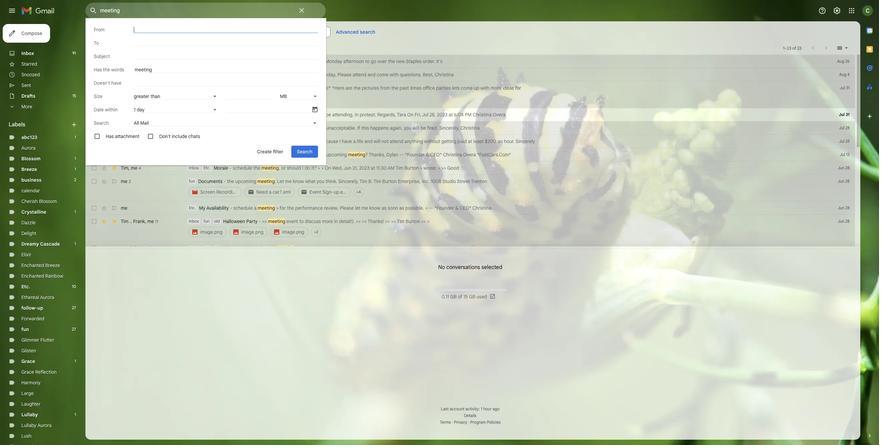 Task type: locate. For each thing, give the bounding box(es) containing it.
inbox link
[[21, 50, 34, 56]]

burton for enterprise,
[[382, 179, 397, 185]]

fun inside fun documents - the upcoming meeting . let me know what you think. sincerely, tim b. tim  burton enterprise, inc. 1005 studio street trenton
[[189, 179, 195, 184]]

& up wrote:
[[426, 152, 429, 158]]

1 horizontal spatial event
[[310, 189, 321, 195]]

schedule
[[233, 165, 252, 171], [234, 205, 253, 211]]

as left soon
[[382, 205, 387, 211]]

breeze up rainbow
[[45, 263, 60, 269]]

crystalline link
[[21, 209, 46, 215]]

upcoming down hey
[[235, 179, 256, 185]]

gb left used
[[469, 294, 476, 300]]

2 for tara
[[141, 112, 143, 117]]

31 for row containing tara
[[846, 112, 850, 117]]

15
[[72, 93, 76, 98], [464, 294, 468, 300]]

are
[[346, 85, 353, 91]]

& down street
[[455, 205, 459, 211]]

1 horizontal spatial tara
[[397, 112, 406, 118]]

christina up parties
[[435, 72, 454, 78]]

8 row from the top
[[85, 162, 855, 175]]

in inside cell
[[334, 219, 338, 225]]

have down not important switch
[[111, 80, 121, 86]]

sincerely, up the "getting"
[[439, 125, 460, 131]]

jun for second row from the bottom
[[838, 219, 845, 224]]

1 horizontal spatial come
[[461, 85, 473, 91]]

1 horizontal spatial of
[[793, 46, 796, 51]]

0 vertical spatial search
[[94, 120, 109, 126]]

2 vertical spatial calendar
[[352, 245, 370, 251]]

1 horizontal spatial has
[[106, 134, 114, 140]]

important according to google magic. switch
[[111, 85, 118, 91], [111, 112, 118, 118], [111, 138, 118, 145]]

event
[[310, 189, 321, 195], [242, 245, 253, 251]]

burton down am
[[382, 179, 397, 185]]

enchanted
[[21, 263, 44, 269], [21, 273, 44, 279]]

inbox inside inbox meeting tomorrow - , this meeting is ridiculous! i will not be attending, in protest. regards,  tara on fri, jul 28, 2023 at 6:08 pm christina overa
[[189, 112, 199, 117]]

lullaby down lullaby link on the bottom left of the page
[[21, 423, 36, 429]]

etc. left my
[[189, 206, 196, 211]]

the down hey
[[253, 165, 260, 171]]

fun up glimmer
[[21, 327, 29, 333]]

2 jun 28 from the top
[[838, 179, 850, 184]]

1 +2 button from the top
[[314, 95, 318, 102]]

Search mail text field
[[100, 7, 294, 14]]

1 vertical spatial you
[[317, 179, 325, 185]]

b.
[[368, 179, 373, 185]]

0 horizontal spatial event
[[242, 245, 253, 251]]

again,
[[390, 125, 403, 131]]

than
[[151, 93, 160, 99]]

1 horizontal spatial ·
[[468, 420, 469, 425]]

grace link
[[21, 359, 35, 365]]

business
[[21, 177, 41, 183]]

etc. inside labels navigation
[[21, 284, 30, 290]]

glisten
[[21, 348, 36, 354]]

0 horizontal spatial as
[[382, 205, 387, 211]]

0 horizontal spatial in
[[334, 219, 338, 225]]

later
[[313, 72, 322, 78]]

0 vertical spatial sincerely,
[[439, 125, 460, 131]]

for right ideas
[[515, 85, 521, 91]]

jun
[[344, 165, 351, 171], [838, 166, 845, 171], [838, 179, 845, 184], [838, 206, 845, 211], [838, 219, 845, 224], [838, 246, 845, 251]]

tab list
[[861, 21, 879, 422]]

on left saturday
[[294, 139, 299, 145]]

has inside button
[[163, 29, 171, 35]]

row containing brad klo
[[85, 81, 855, 108]]

0 vertical spatial attachment
[[172, 29, 199, 35]]

invites,
[[372, 245, 386, 251]]

as
[[382, 205, 387, 211], [399, 205, 404, 211]]

be left fired.
[[421, 125, 426, 131]]

.. right kendall
[[138, 245, 140, 251]]

size list box
[[134, 93, 218, 100]]

old inside old flowers event - after our meeting . you should have received calendar invites, please rsvp.  >> >> i will be providing coffee
[[215, 246, 221, 251]]

1 horizontal spatial 15
[[464, 294, 468, 300]]

tara
[[130, 112, 140, 118], [397, 112, 406, 118]]

upcoming inside cell
[[235, 179, 256, 185]]

gb right 0.11
[[450, 294, 457, 300]]

a left life
[[353, 139, 356, 145]]

3 important according to google magic. switch from the top
[[111, 138, 118, 145]]

enchanted down 'elixir'
[[21, 263, 44, 269]]

1 horizontal spatial 4
[[848, 72, 850, 77]]

all mail option
[[134, 120, 312, 126]]

is
[[280, 112, 283, 118], [297, 125, 300, 131]]

search
[[94, 120, 109, 126], [297, 149, 313, 155]]

not up hey - , what's the agenda for our upcoming meeting ? thanks, dylan -- *founder &  ceo* christina overa *fastcars.com*
[[382, 139, 389, 145]]

important according to google magic. switch left "brad"
[[111, 85, 118, 91]]

?
[[365, 152, 368, 158]]

*hey
[[306, 85, 316, 91]]

lullaby down laughter
[[21, 412, 38, 418]]

meeting up 'all mail' option
[[202, 112, 221, 118]]

grace down grace link
[[21, 370, 34, 376]]

1 horizontal spatial at
[[449, 112, 453, 118]]

4 jun 28 from the top
[[838, 219, 850, 224]]

2 horizontal spatial has
[[163, 29, 171, 35]]

lullaby aurora
[[21, 423, 52, 429]]

dazzle link
[[21, 220, 36, 226]]

overa
[[493, 112, 506, 118], [463, 152, 476, 158]]

calendar left invites,
[[352, 245, 370, 251]]

row containing eloise vanian
[[85, 135, 855, 148]]

event right the flowers on the left bottom of page
[[242, 245, 253, 251]]

0 vertical spatial cell
[[188, 85, 822, 105]]

> inside cell
[[427, 219, 430, 225]]

come right lets
[[461, 85, 473, 91]]

jun 28
[[838, 166, 850, 171], [838, 179, 850, 184], [838, 206, 850, 211], [838, 219, 850, 224], [838, 246, 850, 251]]

fun left documents
[[189, 179, 195, 184]]

0 horizontal spatial ·
[[452, 420, 453, 425]]

detail!).
[[339, 219, 355, 225]]

no conversations selected main content
[[85, 21, 861, 442]]

6 row from the top
[[85, 135, 855, 148]]

7 row from the top
[[85, 148, 855, 162]]

important according to google magic. switch left eloise
[[111, 138, 118, 145]]

thanks,
[[369, 152, 385, 158]]

2 for me
[[129, 179, 131, 184]]

calendar inside row
[[352, 245, 370, 251]]

breeze down blossom link in the top of the page
[[21, 167, 37, 173]]

ridiculous!
[[284, 112, 306, 118]]

attachment down the search mail text field
[[172, 29, 199, 35]]

+2 button down discuss on the left
[[314, 229, 318, 236]]

3 jun 28 from the top
[[838, 206, 850, 211]]

please up "are"
[[337, 72, 352, 78]]

.. for kendall
[[138, 245, 140, 251]]

1 horizontal spatial 2
[[129, 179, 131, 184]]

1 horizontal spatial 2023
[[437, 112, 448, 118]]

0 vertical spatial with
[[390, 72, 399, 78]]

1 +2 from the top
[[314, 96, 318, 101]]

1 horizontal spatial attend
[[390, 139, 404, 145]]

15 inside no conversations selected main content
[[464, 294, 468, 300]]

have left received
[[321, 245, 331, 251]]

, left 5
[[153, 245, 154, 251]]

aug for hello all, we will be having a team
[[840, 72, 847, 77]]

1 lullaby from the top
[[21, 412, 38, 418]]

0 horizontal spatial have
[[111, 80, 121, 86]]

in left detail!).
[[334, 219, 338, 225]]

all
[[134, 120, 139, 126]]

0 vertical spatial +2 button
[[314, 95, 318, 102]]

1 horizontal spatial has attachment
[[163, 29, 199, 35]]

best,
[[423, 72, 434, 78]]

conversations
[[447, 264, 480, 271]]

be left 'having'
[[257, 72, 262, 78]]

1 vertical spatial attend
[[390, 139, 404, 145]]

4
[[848, 72, 850, 77], [139, 166, 141, 171]]

0 horizontal spatial do
[[214, 85, 219, 91]]

schedule up party
[[234, 205, 253, 211]]

0 horizontal spatial *founder
[[405, 152, 425, 158]]

1 horizontal spatial to
[[299, 219, 304, 225]]

2 27 from the top
[[72, 327, 76, 332]]

search down saturday
[[297, 149, 313, 155]]

1 enchanted from the top
[[21, 263, 44, 269]]

0 horizontal spatial ..
[[130, 219, 132, 225]]

overa up an
[[493, 112, 506, 118]]

old left the flowers on the left bottom of page
[[215, 246, 221, 251]]

1 jul 28 from the top
[[839, 126, 850, 131]]

office
[[423, 85, 435, 91]]

include
[[172, 134, 187, 140]]

cell
[[188, 85, 822, 105], [188, 178, 822, 198], [188, 218, 822, 238]]

7 28 from the top
[[846, 246, 850, 251]]

jul 31 for row containing brad klo
[[840, 85, 850, 90]]

2 cell from the top
[[188, 178, 822, 198]]

glisten link
[[21, 348, 36, 354]]

3 28 from the top
[[846, 166, 850, 171]]

on right maybe
[[319, 58, 324, 64]]

at left 6:08
[[449, 112, 453, 118]]

unread
[[310, 29, 326, 35]]

old inside cell
[[214, 219, 220, 224]]

6 28 from the top
[[846, 219, 850, 224]]

0 vertical spatial attend
[[353, 72, 366, 78]]

cell containing documents
[[188, 178, 822, 198]]

1 vertical spatial burton
[[382, 179, 397, 185]]

1 vertical spatial aug
[[840, 72, 847, 77]]

aug left 26 on the top right of page
[[837, 59, 845, 64]]

0 horizontal spatial you
[[317, 179, 325, 185]]

1 horizontal spatial up
[[474, 85, 479, 91]]

blossom up breeze link
[[21, 156, 41, 162]]

12 row from the top
[[85, 242, 855, 255]]

important according to google magic. switch for eloise
[[111, 138, 118, 145]]

let's
[[202, 85, 212, 91]]

has the words
[[94, 67, 124, 73]]

13
[[846, 152, 850, 157]]

meeting up time
[[294, 72, 311, 78]]

From text field
[[134, 26, 318, 33]]

1 vertical spatial know
[[369, 205, 381, 211]]

tara 2
[[130, 112, 143, 118]]

1 grace from the top
[[21, 359, 35, 365]]

elixir link
[[21, 252, 31, 258]]

old for old
[[214, 219, 220, 224]]

tim down soon
[[397, 219, 405, 225]]

2 +2 button from the top
[[314, 229, 318, 236]]

0 horizontal spatial has
[[94, 67, 102, 73]]

1 vertical spatial lullaby
[[21, 423, 36, 429]]

not important switch
[[111, 71, 118, 78]]

ceo* down without
[[430, 152, 442, 158]]

27 for follow-up
[[72, 306, 76, 311]]

cell containing halloween party
[[188, 218, 822, 238]]

date within list box
[[134, 106, 218, 113]]

calendar link
[[21, 188, 40, 194]]

2 horizontal spatial 2
[[141, 112, 143, 117]]

+2 for -
[[314, 96, 318, 101]]

tara up again,
[[397, 112, 406, 118]]

at
[[449, 112, 453, 118], [468, 139, 472, 145], [371, 165, 375, 171]]

0 vertical spatial have
[[111, 80, 121, 86]]

0 horizontal spatial 2
[[74, 178, 76, 183]]

row containing jack peters
[[85, 55, 855, 68]]

0 vertical spatial for
[[515, 85, 521, 91]]

meeting request - hi guys, i'd like to meet maybe on monday afternoon to go over the new  staples order. it's
[[213, 58, 443, 64]]

0 horizontal spatial upcoming
[[235, 179, 256, 185]]

4 inside tim , me 4
[[139, 166, 141, 171]]

starred link
[[21, 61, 37, 67]]

1 important according to google magic. switch from the top
[[111, 85, 118, 91]]

frank for kendall
[[141, 245, 153, 251]]

a left team
[[278, 72, 281, 78]]

1 for crystalline
[[75, 210, 76, 215]]

tim up kendall
[[121, 219, 128, 225]]

+2 down '*hey'
[[314, 96, 318, 101]]

1 horizontal spatial breeze
[[45, 263, 60, 269]]

calendar down business
[[21, 188, 40, 194]]

1 for abc123
[[75, 135, 76, 140]]

ceo* down street
[[460, 205, 471, 211]]

1 horizontal spatial as
[[399, 205, 404, 211]]

1 inside last account activity: 1 hour ago details terms · privacy · program policies
[[481, 407, 482, 412]]

+2
[[314, 96, 318, 101], [314, 230, 318, 235]]

frank left 5
[[141, 245, 153, 251]]

0 horizontal spatial sincerely,
[[338, 179, 359, 185]]

to left go at left
[[365, 58, 370, 64]]

1 · from the left
[[452, 420, 453, 425]]

1 vertical spatial overa
[[463, 152, 476, 158]]

None checkbox
[[91, 165, 97, 172], [91, 205, 97, 212], [91, 245, 97, 252], [91, 165, 97, 172], [91, 205, 97, 212], [91, 245, 97, 252]]

2 horizontal spatial have
[[342, 139, 352, 145]]

0 vertical spatial overa
[[493, 112, 506, 118]]

4 row from the top
[[85, 108, 855, 122]]

up inside cell
[[474, 85, 479, 91]]

5 jun 28 from the top
[[838, 246, 850, 251]]

0 vertical spatial frank
[[133, 219, 145, 225]]

*founder down studio
[[434, 205, 454, 211]]

at right paid
[[468, 139, 472, 145]]

possible.
[[405, 205, 424, 211]]

is
[[305, 29, 309, 35]]

up right lets
[[474, 85, 479, 91]]

christina
[[435, 72, 454, 78], [473, 112, 492, 118], [461, 125, 480, 131], [443, 152, 462, 158], [473, 205, 492, 211]]

2 inside me 2
[[129, 179, 131, 184]]

*founder down anything
[[405, 152, 425, 158]]

follow link to manage storage image
[[490, 294, 496, 300]]

grace down glisten link
[[21, 359, 35, 365]]

search mail image
[[87, 5, 99, 17]]

0 horizontal spatial is
[[280, 112, 283, 118]]

glimmer flutter link
[[21, 338, 54, 344]]

28 for second row from the bottom
[[846, 219, 850, 224]]

me inside cell
[[285, 179, 292, 185]]

0 vertical spatial up
[[474, 85, 479, 91]]

28 for row containing eloise vanian
[[846, 139, 850, 144]]

fun
[[204, 59, 210, 64], [189, 179, 195, 184], [204, 219, 210, 224], [21, 327, 29, 333]]

1 horizontal spatial is
[[297, 125, 300, 131]]

cell for ..
[[188, 218, 822, 238]]

getting
[[442, 139, 456, 145]]

image.png down let's
[[200, 96, 223, 102]]

1 for dreamy cascade
[[75, 242, 76, 247]]

gb
[[450, 294, 457, 300], [469, 294, 476, 300]]

calendar up to text field
[[229, 29, 249, 35]]

5 28 from the top
[[846, 206, 850, 211]]

0 vertical spatial 4
[[848, 72, 850, 77]]

+2 button for more
[[314, 229, 318, 236]]

0 vertical spatial lullaby
[[21, 412, 38, 418]]

1005
[[431, 179, 442, 185]]

2 vertical spatial meeting
[[202, 112, 221, 118]]

from
[[380, 85, 390, 91]]

be left providing
[[438, 245, 444, 251]]

aurora right ethereal
[[40, 295, 54, 301]]

0 vertical spatial &
[[426, 152, 429, 158]]

street
[[457, 179, 470, 185]]

paid
[[458, 139, 467, 145]]

xmas
[[410, 85, 422, 91]]

large
[[21, 391, 34, 397]]

meeting up "has the words" 'text field' at the top left
[[213, 58, 230, 64]]

fun link
[[21, 327, 29, 333]]

.. for tim
[[130, 219, 132, 225]]

event sign-up.eml
[[310, 189, 348, 195]]

·
[[452, 420, 453, 425], [468, 420, 469, 425]]

gmail image
[[21, 4, 58, 17]]

1 vertical spatial ..
[[138, 245, 140, 251]]

calendar inside labels navigation
[[21, 188, 40, 194]]

1 27 from the top
[[72, 306, 76, 311]]

image.png down availability
[[200, 229, 223, 235]]

1 cell from the top
[[188, 85, 822, 105]]

this
[[251, 112, 260, 118]]

0 horizontal spatial more
[[322, 219, 333, 225]]

1 vertical spatial for
[[310, 152, 316, 158]]

on left wed, at the left top
[[325, 165, 331, 171]]

1 horizontal spatial &
[[455, 205, 459, 211]]

2 important according to google magic. switch from the top
[[111, 112, 118, 118]]

a
[[278, 72, 281, 78], [353, 139, 356, 145], [269, 189, 272, 195], [254, 205, 257, 211]]

0 horizontal spatial overa
[[463, 152, 476, 158]]

2 28 from the top
[[846, 139, 850, 144]]

jul
[[840, 85, 845, 90], [422, 112, 428, 118], [839, 112, 845, 117], [839, 126, 845, 131], [839, 139, 845, 144], [840, 152, 845, 157]]

0 vertical spatial you
[[404, 125, 412, 131]]

old down availability
[[214, 219, 220, 224]]

lush
[[21, 434, 32, 440]]

don't include chats
[[159, 134, 200, 140]]

search inside button
[[297, 149, 313, 155]]

cherish blossom
[[21, 199, 57, 205]]

2023 right 21,
[[359, 165, 370, 171]]

2 vertical spatial at
[[371, 165, 375, 171]]

1 28 from the top
[[846, 126, 850, 131]]

more down the review.
[[322, 219, 333, 225]]

meet
[[291, 58, 302, 64]]

tim right am
[[396, 165, 403, 171]]

2 horizontal spatial for
[[515, 85, 521, 91]]

2 grace from the top
[[21, 370, 34, 376]]

1 vertical spatial 15
[[464, 294, 468, 300]]

0 vertical spatial do
[[214, 85, 219, 91]]

1 row from the top
[[85, 55, 855, 68]]

1 inside date within list box
[[134, 107, 136, 113]]

None search field
[[85, 3, 326, 19]]

row
[[85, 55, 855, 68], [85, 68, 855, 81], [85, 81, 855, 108], [85, 108, 855, 122], [85, 122, 855, 135], [85, 135, 855, 148], [85, 148, 855, 162], [85, 162, 855, 175], [85, 175, 855, 202], [85, 202, 855, 215], [85, 215, 855, 242], [85, 242, 855, 255]]

&
[[426, 152, 429, 158], [455, 205, 459, 211]]

burton for >>
[[406, 219, 420, 225]]

aurora for lullaby aurora
[[37, 423, 52, 429]]

1 vertical spatial come
[[461, 85, 473, 91]]

inc.
[[422, 179, 430, 185]]

1 horizontal spatial ceo*
[[460, 205, 471, 211]]

2 enchanted from the top
[[21, 273, 44, 279]]

0 vertical spatial jul 31
[[840, 85, 850, 90]]

4 down 26 on the top right of page
[[848, 72, 850, 77]]

a right need
[[269, 189, 272, 195]]

know left the what at the top of page
[[293, 179, 304, 185]]

1 vertical spatial blossom
[[39, 199, 57, 205]]

0 vertical spatial 31
[[846, 85, 850, 90]]

5 row from the top
[[85, 122, 855, 135]]

etc. up documents
[[204, 166, 210, 171]]

+2 button for -
[[314, 95, 318, 102]]

enchanted for enchanted breeze
[[21, 263, 44, 269]]

3 row from the top
[[85, 81, 855, 108]]

row containing kendall
[[85, 242, 855, 255]]

1 as from the left
[[382, 205, 387, 211]]

0 horizontal spatial calendar
[[21, 188, 40, 194]]

1 for breeze
[[75, 167, 76, 172]]

2023 right 28,
[[437, 112, 448, 118]]

1 vertical spatial event
[[242, 245, 253, 251]]

let
[[277, 179, 284, 185]]

clear search image
[[295, 4, 308, 17]]

know up thanks!
[[369, 205, 381, 211]]

important according to google magic. switch right date
[[111, 112, 118, 118]]

1 horizontal spatial gb
[[469, 294, 476, 300]]

. left you
[[295, 245, 296, 251]]

1 jun 28 from the top
[[838, 166, 850, 171]]

attend up inbox let's do another benihana christmas next time - *hey guys!* *here are the pictures from the past xmas office parties lets  come up with more ideas for on the top of page
[[353, 72, 366, 78]]

hey - , what's the agenda for our upcoming meeting ? thanks, dylan -- *founder &  ceo* christina overa *fastcars.com*
[[254, 152, 511, 158]]

2
[[141, 112, 143, 117], [74, 178, 76, 183], [129, 179, 131, 184]]

2 horizontal spatial calendar
[[352, 245, 370, 251]]

2 vertical spatial aurora
[[37, 423, 52, 429]]

greater than option
[[134, 93, 212, 99]]

1 vertical spatial more
[[322, 219, 333, 225]]

1 vertical spatial calendar
[[21, 188, 40, 194]]

1 for lullaby
[[75, 413, 76, 418]]

· right 'terms' link
[[452, 420, 453, 425]]

etc. inside 'etc. my availability - schedule a meeting > for the performance review. please let me know as soon  as possible. > -- *founder & ceo* christina'
[[189, 206, 196, 211]]

i
[[307, 112, 308, 118], [340, 139, 341, 145], [302, 165, 304, 171], [428, 245, 429, 251]]

1 gb from the left
[[450, 294, 457, 300]]

doesn't
[[94, 80, 110, 86]]

Has the words text field
[[135, 66, 318, 73]]

if
[[357, 125, 360, 131]]

crystalline
[[21, 209, 46, 215]]

lullaby for lullaby aurora
[[21, 423, 36, 429]]

enchanted breeze link
[[21, 263, 60, 269]]

1 vertical spatial jul 31
[[839, 112, 850, 117]]

15 left size
[[72, 93, 76, 98]]

more left ideas
[[491, 85, 502, 91]]

2 lullaby from the top
[[21, 423, 36, 429]]

greater than
[[134, 93, 160, 99]]

2 +2 from the top
[[314, 230, 318, 235]]

3 cell from the top
[[188, 218, 822, 238]]

the left past
[[391, 85, 399, 91]]

meeting on saturday because i have a life and will not attend  anything without getting paid at least $200 an hour. sincerely
[[275, 139, 535, 145]]

None checkbox
[[91, 178, 97, 185], [91, 218, 97, 225], [91, 178, 97, 185], [91, 218, 97, 225]]

jul 31
[[840, 85, 850, 90], [839, 112, 850, 117]]

2 inside the tara 2
[[141, 112, 143, 117]]

life
[[357, 139, 363, 145]]

you right the what at the top of page
[[317, 179, 325, 185]]

thanks!
[[368, 219, 384, 225]]

wed,
[[332, 165, 343, 171]]

0 horizontal spatial attachment
[[115, 134, 139, 140]]

2 vertical spatial important according to google magic. switch
[[111, 138, 118, 145]]



Task type: vqa. For each thing, say whether or not it's contained in the screenshot.
"Confluence whiteboards are here!"
no



Task type: describe. For each thing, give the bounding box(es) containing it.
2 23 from the left
[[797, 46, 802, 51]]

harmony
[[21, 380, 40, 386]]

christina right 'pm'
[[473, 112, 492, 118]]

the right filter at the top left of the page
[[285, 152, 292, 158]]

jack peters
[[121, 58, 145, 64]]

hour.
[[504, 139, 515, 145]]

fun up "has the words" 'text field' at the top left
[[204, 59, 210, 64]]

settings image
[[833, 7, 841, 15]]

1 horizontal spatial not
[[382, 139, 389, 145]]

labels heading
[[9, 122, 71, 128]]

1 horizontal spatial for
[[310, 152, 316, 158]]

of for 23
[[793, 46, 796, 51]]

0 horizontal spatial search
[[94, 120, 109, 126]]

go
[[371, 58, 376, 64]]

meeting left event
[[268, 219, 285, 225]]

meeting up filter at the top left of the page
[[275, 139, 292, 145]]

0.11
[[442, 294, 449, 300]]

meeting down the ridiculous!
[[279, 125, 296, 131]]

sent
[[21, 82, 31, 88]]

hello
[[222, 72, 233, 78]]

1 day option
[[134, 107, 212, 113]]

come inside cell
[[461, 85, 473, 91]]

good
[[447, 165, 459, 171]]

. inside cell
[[275, 179, 276, 185]]

21,
[[353, 165, 358, 171]]

1 day
[[134, 107, 145, 113]]

please
[[388, 245, 401, 251]]

1 vertical spatial at
[[468, 139, 472, 145]]

with inside cell
[[481, 85, 490, 91]]

5
[[163, 246, 165, 251]]

jun 28 for , or should i do it? > > on wed, jun 21, 2023 at 11:30  am tim burton > wrote: > >> good
[[838, 166, 850, 171]]

i left it?
[[302, 165, 304, 171]]

exclude
[[210, 29, 228, 35]]

vanian
[[134, 139, 148, 145]]

enchanted for enchanted rainbow
[[21, 273, 44, 279]]

meeting up 21,
[[348, 152, 365, 158]]

cell for 2
[[188, 178, 822, 198]]

will left providing
[[430, 245, 437, 251]]

0 vertical spatial and
[[368, 72, 376, 78]]

Date text field
[[226, 106, 312, 113]]

hey
[[254, 152, 263, 158]]

tim up me 2
[[121, 165, 128, 171]]

28 for 10th row
[[846, 206, 850, 211]]

all mail
[[134, 120, 149, 126]]

the up event
[[287, 205, 294, 211]]

monday
[[325, 58, 342, 64]]

cherish
[[21, 199, 38, 205]]

will up thanks,
[[374, 139, 380, 145]]

snoozed
[[21, 72, 40, 78]]

1 horizontal spatial upcoming
[[326, 152, 347, 158]]

main menu image
[[8, 7, 16, 15]]

1 23 from the left
[[787, 46, 792, 51]]

has attachment inside has attachment button
[[163, 29, 199, 35]]

4 28 from the top
[[846, 179, 850, 184]]

forwarded
[[21, 316, 44, 322]]

exclude calendar updates
[[210, 29, 269, 35]]

0 vertical spatial come
[[377, 72, 389, 78]]

0 vertical spatial blossom
[[21, 156, 41, 162]]

glimmer flutter
[[21, 338, 54, 344]]

2 inside labels navigation
[[74, 178, 76, 183]]

15 inside labels navigation
[[72, 93, 76, 98]]

morale - schedule the meeting , or should i do it? > > on wed, jun 21, 2023 at 11:30  am tim burton > wrote: > >> good
[[214, 165, 459, 171]]

image.png down party
[[241, 229, 264, 235]]

is unread button
[[301, 27, 331, 37]]

forwarded link
[[21, 316, 44, 322]]

happens
[[370, 125, 389, 131]]

harmony link
[[21, 380, 40, 386]]

grace for grace reflection
[[21, 370, 34, 376]]

will right we
[[249, 72, 255, 78]]

2 row from the top
[[85, 68, 855, 81]]

image.png down benihana at left top
[[241, 96, 264, 102]]

11 row from the top
[[85, 215, 855, 242]]

do inside cell
[[214, 85, 219, 91]]

+2 for more
[[314, 230, 318, 235]]

search
[[360, 29, 376, 35]]

1 horizontal spatial should
[[306, 245, 320, 251]]

image.png down time
[[282, 96, 305, 102]]

unacceptable.
[[326, 125, 356, 131]]

think.
[[326, 179, 337, 185]]

dylan
[[386, 152, 398, 158]]

it?
[[311, 165, 317, 171]]

1 horizontal spatial know
[[369, 205, 381, 211]]

cherish blossom link
[[21, 199, 57, 205]]

soon
[[388, 205, 398, 211]]

0 vertical spatial aurora
[[21, 145, 36, 151]]

1 vertical spatial .
[[295, 245, 296, 251]]

guys!*
[[318, 85, 331, 91]]

past
[[400, 85, 409, 91]]

0 horizontal spatial with
[[390, 72, 399, 78]]

compose
[[21, 30, 42, 36]]

aug for request
[[837, 59, 845, 64]]

meeting up need
[[258, 179, 275, 185]]

peters
[[132, 58, 145, 64]]

agenda
[[293, 152, 309, 158]]

1 vertical spatial on
[[325, 165, 331, 171]]

aug 26
[[837, 59, 850, 64]]

order.
[[423, 58, 435, 64]]

27 for fun
[[72, 327, 76, 332]]

28 for eighth row from the top of the no conversations selected main content
[[846, 166, 850, 171]]

be up unacceptable behavior - about saturday's meeting is completely unacceptable. if this happens again,  you will be fired. sincerely, christina
[[326, 112, 331, 118]]

within
[[105, 107, 118, 113]]

1 horizontal spatial on
[[407, 112, 414, 118]]

christina up good
[[443, 152, 462, 158]]

fun down my
[[204, 219, 210, 224]]

christina down 'pm'
[[461, 125, 480, 131]]

0 horizontal spatial tara
[[130, 112, 140, 118]]

, left 11
[[145, 219, 146, 225]]

Doesn't have text field
[[134, 80, 318, 86]]

9 row from the top
[[85, 175, 855, 202]]

no
[[438, 264, 445, 271]]

0 vertical spatial know
[[293, 179, 304, 185]]

0 vertical spatial schedule
[[233, 165, 252, 171]]

aurora for ethereal aurora
[[40, 295, 54, 301]]

1 horizontal spatial our
[[318, 152, 325, 158]]

meeting left or
[[262, 165, 279, 171]]

event inside cell
[[310, 189, 321, 195]]

meeting up saturday's
[[261, 112, 279, 118]]

fun inside labels navigation
[[21, 327, 29, 333]]

jun for 10th row
[[838, 206, 845, 211]]

, left or
[[279, 165, 280, 171]]

halloween
[[223, 219, 245, 225]]

completely
[[302, 125, 325, 131]]

a up party
[[254, 205, 257, 211]]

fired.
[[427, 125, 438, 131]]

frank for tim
[[133, 219, 145, 225]]

enchanted breeze
[[21, 263, 60, 269]]

tim right b.
[[374, 179, 381, 185]]

0 vertical spatial in
[[355, 112, 359, 118]]

1 vertical spatial sincerely,
[[338, 179, 359, 185]]

etc. link
[[21, 284, 30, 290]]

28 for row containing kendall
[[846, 246, 850, 251]]

details
[[464, 414, 477, 419]]

row containing unacceptable behavior
[[85, 122, 855, 135]]

i right because
[[340, 139, 341, 145]]

$200
[[485, 139, 496, 145]]

image.png down event
[[282, 229, 305, 235]]

need a car?.eml
[[256, 189, 291, 195]]

a inside cell
[[269, 189, 272, 195]]

jul 13
[[840, 152, 850, 157]]

0 horizontal spatial attend
[[353, 72, 366, 78]]

0 vertical spatial burton
[[405, 165, 419, 171]]

rainbow
[[45, 273, 63, 279]]

christina down trenton
[[473, 205, 492, 211]]

christmas
[[259, 85, 281, 91]]

2 jul 28 from the top
[[839, 139, 850, 144]]

no conversations selected
[[438, 264, 502, 271]]

about
[[241, 125, 254, 131]]

request
[[231, 58, 249, 64]]

advanced
[[336, 29, 359, 35]]

words
[[111, 67, 124, 73]]

all mail list box
[[134, 120, 318, 127]]

, left the what's
[[267, 152, 268, 158]]

0 horizontal spatial at
[[371, 165, 375, 171]]

0 vertical spatial ceo*
[[430, 152, 442, 158]]

1 vertical spatial 2023
[[359, 165, 370, 171]]

toggle split pane mode image
[[837, 45, 843, 51]]

91
[[72, 51, 76, 56]]

attachment inside button
[[172, 29, 199, 35]]

need
[[256, 189, 268, 195]]

wrote:
[[424, 165, 437, 171]]

meeting down need
[[258, 205, 275, 211]]

0 vertical spatial please
[[337, 72, 352, 78]]

follow-up link
[[21, 305, 43, 311]]

tim left b.
[[360, 179, 367, 185]]

dreamy cascade link
[[21, 241, 60, 247]]

privacy link
[[454, 420, 467, 425]]

*here
[[332, 85, 344, 91]]

2 gb from the left
[[469, 294, 476, 300]]

To text field
[[134, 40, 318, 46]]

Subject text field
[[134, 53, 318, 60]]

0 vertical spatial etc.
[[204, 166, 210, 171]]

1 horizontal spatial have
[[321, 245, 331, 251]]

1 vertical spatial breeze
[[45, 263, 60, 269]]

meeting left you
[[277, 245, 295, 251]]

meeting for -
[[200, 72, 218, 78]]

labels navigation
[[0, 21, 85, 446]]

10 row from the top
[[85, 202, 855, 215]]

important according to google magic. switch for brad
[[111, 85, 118, 91]]

you
[[297, 245, 305, 251]]

date
[[94, 107, 104, 113]]

1 vertical spatial has
[[94, 67, 102, 73]]

, left this
[[249, 112, 250, 118]]

you inside cell
[[317, 179, 325, 185]]

team
[[188, 72, 199, 78]]

2 horizontal spatial to
[[365, 58, 370, 64]]

1 vertical spatial attachment
[[115, 134, 139, 140]]

old for old flowers event - after our meeting . you should have received calendar invites, please rsvp.  >> >> i will be providing coffee
[[215, 246, 221, 251]]

lullaby link
[[21, 412, 38, 418]]

jun 28 for > for the performance review. please let me know as soon  as possible. > -- *founder & ceo* christina
[[838, 206, 850, 211]]

mail
[[140, 120, 149, 126]]

1 vertical spatial schedule
[[234, 205, 253, 211]]

the left not important switch
[[103, 67, 110, 73]]

grace for grace link
[[21, 359, 35, 365]]

up inside labels navigation
[[37, 305, 43, 311]]

calendar inside button
[[229, 29, 249, 35]]

0 vertical spatial should
[[287, 165, 301, 171]]

important because it matched one of your importance filters. switch
[[111, 58, 118, 65]]

snoozed link
[[21, 72, 40, 78]]

0 vertical spatial 2023
[[437, 112, 448, 118]]

staples
[[406, 58, 422, 64]]

jack
[[121, 58, 131, 64]]

row containing hey
[[85, 148, 855, 162]]

1 vertical spatial &
[[455, 205, 459, 211]]

the right "are"
[[354, 85, 361, 91]]

2 as from the left
[[399, 205, 404, 211]]

2 · from the left
[[468, 420, 469, 425]]

mb
[[280, 93, 287, 99]]

pictures
[[362, 85, 379, 91]]

0 horizontal spatial to
[[286, 58, 290, 64]]

1 horizontal spatial do
[[305, 165, 310, 171]]

jun for row containing kendall
[[838, 246, 845, 251]]

support image
[[819, 7, 827, 15]]

review.
[[324, 205, 339, 211]]

i right the ridiculous!
[[307, 112, 308, 118]]

jun for eighth row from the top of the no conversations selected main content
[[838, 166, 845, 171]]

0 vertical spatial at
[[449, 112, 453, 118]]

me 2
[[121, 178, 131, 184]]

0 horizontal spatial breeze
[[21, 167, 37, 173]]

mb option
[[280, 93, 312, 99]]

0 horizontal spatial has attachment
[[106, 134, 139, 140]]

account
[[450, 407, 465, 412]]

all,
[[234, 72, 240, 78]]

jul 31 for row containing tara
[[839, 112, 850, 117]]

size unit list box
[[280, 93, 318, 100]]

afternoon
[[343, 58, 364, 64]]

inbox inside inbox let's do another benihana christmas next time - *hey guys!* *here are the pictures from the past xmas office parties lets  come up with more ideas for
[[189, 85, 199, 90]]

inbox inside labels navigation
[[21, 50, 34, 56]]

laughter
[[21, 402, 40, 408]]

0 vertical spatial not
[[318, 112, 325, 118]]

jun 28 for . you should have received calendar invites, please rsvp.  >> >> i will be providing coffee
[[838, 246, 850, 251]]

meeting for tomorrow
[[202, 112, 221, 118]]

don't
[[159, 134, 171, 140]]

1 horizontal spatial more
[[491, 85, 502, 91]]

i right rsvp.
[[428, 245, 429, 251]]

terms
[[440, 420, 451, 425]]

, up me 2
[[128, 165, 130, 171]]

1 for blossom
[[75, 156, 76, 161]]

lullaby for lullaby link on the bottom left of the page
[[21, 412, 38, 418]]

Size value text field
[[226, 93, 272, 100]]

labels
[[9, 122, 25, 128]]

1 vertical spatial and
[[365, 139, 373, 145]]

0 vertical spatial on
[[319, 58, 324, 64]]

what
[[305, 179, 316, 185]]

1 vertical spatial on
[[294, 139, 299, 145]]

of for gb
[[458, 294, 462, 300]]

1 vertical spatial please
[[340, 205, 354, 211]]

2 vertical spatial has
[[106, 134, 114, 140]]

saturday
[[300, 139, 319, 145]]

will down fri,
[[413, 125, 419, 131]]

0 horizontal spatial for
[[280, 205, 286, 211]]

0 vertical spatial meeting
[[213, 58, 230, 64]]

1 for grace
[[75, 359, 76, 364]]

my
[[199, 205, 205, 211]]

1 vertical spatial our
[[269, 245, 276, 251]]

the down the morale
[[227, 179, 234, 185]]

0 vertical spatial *founder
[[405, 152, 425, 158]]

cell containing let's do another benihana christmas next time
[[188, 85, 822, 105]]

row containing tara
[[85, 108, 855, 122]]

the left new at top left
[[388, 58, 395, 64]]

31 for row containing brad klo
[[846, 85, 850, 90]]

1 horizontal spatial *founder
[[434, 205, 454, 211]]

i'd
[[271, 58, 276, 64]]

will up the completely
[[310, 112, 316, 118]]



